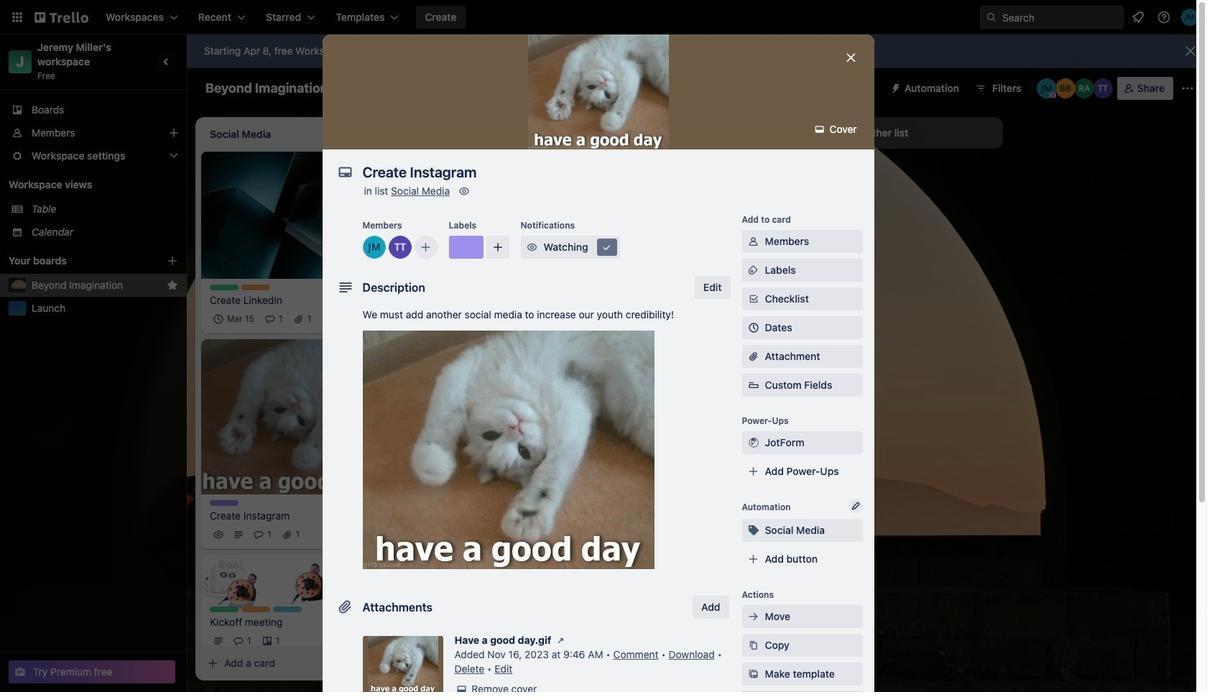 Task type: locate. For each thing, give the bounding box(es) containing it.
create from template… image
[[776, 389, 788, 401], [368, 658, 379, 669]]

0 vertical spatial create from template… image
[[776, 389, 788, 401]]

color: orange, title: none image right color: green, title: none image
[[241, 284, 270, 290]]

None checkbox
[[434, 296, 510, 313]]

None text field
[[355, 160, 830, 185]]

jeremy miller (jeremymiller198) image left ruby anderson (rubyanderson7) image
[[546, 336, 563, 353]]

color: sky, title: "sparkling" element
[[273, 607, 302, 612]]

have\_a\_good\_day.gif image
[[363, 331, 654, 569]]

ruby anderson (rubyanderson7) image
[[566, 336, 584, 353]]

1 horizontal spatial jeremy miller (jeremymiller198) image
[[1182, 9, 1199, 26]]

color: orange, title: none image left color: sky, title: "sparkling" element
[[241, 607, 270, 612]]

back to home image
[[34, 6, 88, 29]]

1 vertical spatial color: orange, title: none image
[[241, 607, 270, 612]]

0 horizontal spatial jeremy miller (jeremymiller198) image
[[546, 336, 563, 353]]

color: bold red, title: "thoughts" element
[[414, 371, 443, 376]]

color: orange, title: none image
[[241, 284, 270, 290], [241, 607, 270, 612]]

bob builder (bobbuilder40) image
[[1056, 78, 1076, 98]]

color: green, title: none image
[[210, 284, 239, 290]]

Search field
[[998, 6, 1123, 28]]

0 vertical spatial jeremy miller (jeremymiller198) image
[[1037, 78, 1057, 98]]

jeremy miller (jeremymiller198) image
[[1182, 9, 1199, 26], [546, 336, 563, 353]]

0 vertical spatial jeremy miller (jeremymiller198) image
[[1182, 9, 1199, 26]]

search image
[[986, 11, 998, 23]]

2 color: orange, title: none image from the top
[[241, 607, 270, 612]]

jeremy miller (jeremymiller198) image right open information menu icon at the right of the page
[[1182, 9, 1199, 26]]

color: purple, title: none image
[[449, 236, 483, 259], [210, 500, 239, 506]]

create from template… image
[[572, 432, 584, 444]]

add board image
[[167, 255, 178, 267]]

0 vertical spatial color: orange, title: none image
[[241, 284, 270, 290]]

1 vertical spatial color: purple, title: none image
[[210, 500, 239, 506]]

color: orange, title: none image for color: green, title: none image
[[241, 284, 270, 290]]

jeremy miller (jeremymiller198) image inside primary element
[[1182, 9, 1199, 26]]

starred icon image
[[167, 280, 178, 291]]

jeremy miller (jeremymiller198) image
[[1037, 78, 1057, 98], [363, 236, 386, 259], [354, 526, 372, 543]]

customize views image
[[555, 81, 570, 96]]

None checkbox
[[210, 310, 259, 328]]

1 vertical spatial jeremy miller (jeremymiller198) image
[[546, 336, 563, 353]]

0 vertical spatial color: purple, title: none image
[[449, 236, 483, 259]]

0 horizontal spatial create from template… image
[[368, 658, 379, 669]]

sm image
[[885, 77, 905, 97], [746, 234, 761, 249], [746, 436, 761, 450], [746, 609, 761, 624], [746, 667, 761, 681], [455, 682, 469, 692]]

1 color: orange, title: none image from the top
[[241, 284, 270, 290]]

terry turtle (terryturtle) image
[[354, 310, 372, 328]]

2 vertical spatial jeremy miller (jeremymiller198) image
[[354, 526, 372, 543]]

terry turtle (terryturtle) image
[[1093, 78, 1113, 98], [388, 236, 411, 259], [526, 336, 543, 353], [334, 526, 351, 543], [354, 633, 372, 650]]

sm image
[[813, 122, 827, 137], [457, 184, 472, 198], [525, 240, 539, 254], [600, 240, 614, 254], [746, 263, 761, 277], [746, 523, 761, 538], [554, 633, 568, 648], [746, 638, 761, 653]]



Task type: describe. For each thing, give the bounding box(es) containing it.
0 notifications image
[[1130, 9, 1147, 26]]

show menu image
[[1181, 81, 1195, 96]]

edit card image
[[359, 345, 370, 357]]

Board name text field
[[198, 77, 335, 100]]

ruby anderson (rubyanderson7) image
[[1074, 78, 1094, 98]]

your boards with 2 items element
[[9, 252, 145, 270]]

open information menu image
[[1157, 10, 1172, 24]]

1 horizontal spatial color: purple, title: none image
[[449, 236, 483, 259]]

color: orange, title: none image for color: green, title: none icon
[[241, 607, 270, 612]]

1 vertical spatial create from template… image
[[368, 658, 379, 669]]

primary element
[[0, 0, 1207, 34]]

1 horizontal spatial create from template… image
[[776, 389, 788, 401]]

color: green, title: none image
[[210, 607, 239, 612]]

add members to card image
[[420, 240, 432, 254]]

1 vertical spatial jeremy miller (jeremymiller198) image
[[363, 236, 386, 259]]

0 horizontal spatial color: purple, title: none image
[[210, 500, 239, 506]]



Task type: vqa. For each thing, say whether or not it's contained in the screenshot.
'process' within the Product Roadmap Template | Trello by Trello Product Team Use Trello's product roadmap template to easily create a transparent development process with stakeholders and product owners.
no



